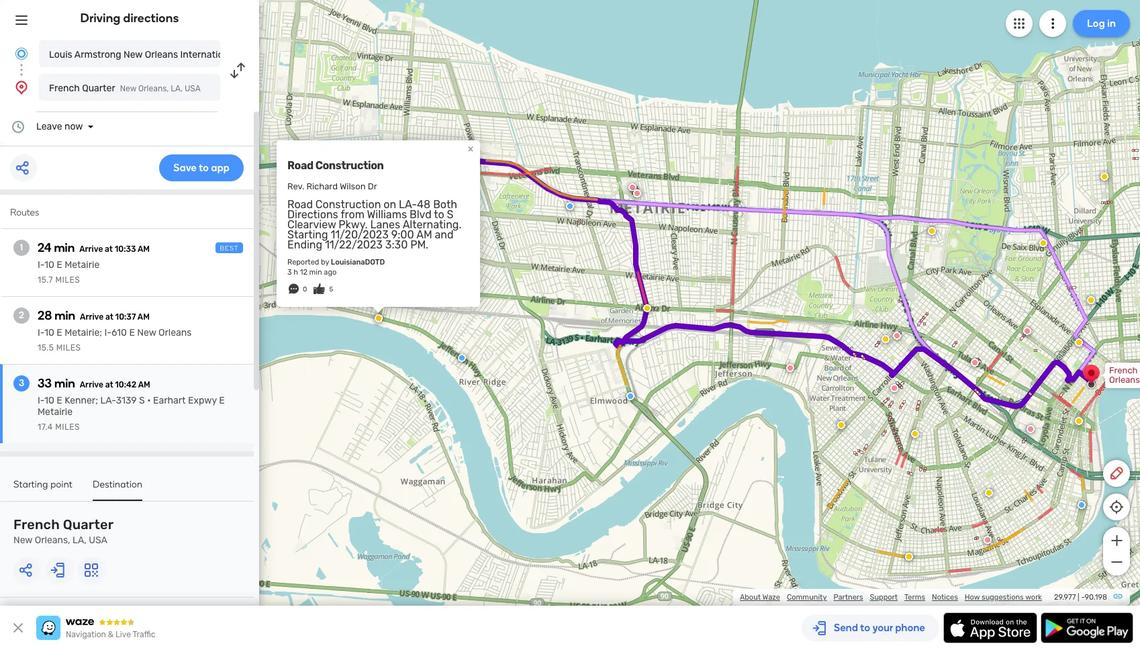 Task type: describe. For each thing, give the bounding box(es) containing it.
i- for 28 min
[[38, 327, 44, 339]]

notices link
[[933, 593, 959, 602]]

orleans inside i-10 e metairie; i-610 e new orleans 15.5 miles
[[159, 327, 192, 339]]

road for road construction on la-48 both directions from williams blvd to s clearview pkwy.  lanes alternating. starting 11/20/2023 9:00 am and ending 11/22/2023 3:30 pm. reported by louisianadotd 3 h 12 min ago
[[288, 198, 313, 211]]

metairie;
[[65, 327, 102, 339]]

link image
[[1113, 591, 1124, 602]]

3:30
[[386, 239, 408, 251]]

zoom in image
[[1109, 533, 1126, 549]]

e for 33 min
[[57, 395, 62, 406]]

louisianadotd
[[331, 258, 385, 267]]

|
[[1078, 593, 1080, 602]]

0 horizontal spatial la,
[[73, 535, 87, 546]]

community link
[[787, 593, 827, 602]]

5
[[329, 286, 333, 294]]

at for 24 min
[[105, 245, 113, 254]]

pencil image
[[1109, 466, 1125, 482]]

12
[[300, 268, 308, 277]]

support link
[[870, 593, 898, 602]]

pkwy.
[[339, 218, 368, 231]]

how suggestions work link
[[965, 593, 1043, 602]]

expwy
[[188, 395, 217, 406]]

earhart
[[153, 395, 186, 406]]

min for 28 min
[[55, 308, 75, 323]]

s inside road construction on la-48 both directions from williams blvd to s clearview pkwy.  lanes alternating. starting 11/20/2023 9:00 am and ending 11/22/2023 3:30 pm. reported by louisianadotd 3 h 12 min ago
[[447, 208, 454, 221]]

location image
[[13, 79, 30, 95]]

notices
[[933, 593, 959, 602]]

e right expwy
[[219, 395, 225, 406]]

0
[[303, 286, 307, 294]]

i- down 28 min arrive at 10:37 am
[[104, 327, 112, 339]]

kenner;
[[65, 395, 98, 406]]

terms link
[[905, 593, 926, 602]]

waze
[[763, 593, 781, 602]]

&
[[108, 630, 114, 640]]

starting inside road construction on la-48 both directions from williams blvd to s clearview pkwy.  lanes alternating. starting 11/20/2023 9:00 am and ending 11/22/2023 3:30 pm. reported by louisianadotd 3 h 12 min ago
[[288, 228, 328, 241]]

road construction on la-48 both directions from williams blvd to s clearview pkwy.  lanes alternating. starting 11/20/2023 9:00 am and ending 11/22/2023 3:30 pm. reported by louisianadotd 3 h 12 min ago
[[288, 198, 462, 277]]

pm.
[[411, 239, 429, 251]]

routes
[[10, 207, 39, 218]]

0 vertical spatial orleans,
[[138, 84, 169, 93]]

s inside the i-10 e kenner; la-3139 s • earhart expwy e metairie 17.4 miles
[[139, 395, 145, 406]]

i- for 33 min
[[38, 395, 44, 406]]

la- inside the i-10 e kenner; la-3139 s • earhart expwy e metairie 17.4 miles
[[100, 395, 116, 406]]

louis armstrong new orleans international airport button
[[39, 40, 269, 67]]

partners link
[[834, 593, 864, 602]]

at for 28 min
[[105, 312, 113, 322]]

destination
[[93, 479, 143, 490]]

driving
[[80, 11, 121, 26]]

h
[[294, 268, 298, 277]]

0 horizontal spatial usa
[[89, 535, 107, 546]]

community
[[787, 593, 827, 602]]

q
[[1141, 366, 1141, 376]]

10:42
[[115, 380, 137, 390]]

0 horizontal spatial 3
[[19, 378, 24, 389]]

live
[[116, 630, 131, 640]]

work
[[1026, 593, 1043, 602]]

current location image
[[13, 46, 30, 62]]

miles inside i-10 e metairie 15.7 miles
[[55, 275, 80, 285]]

driving directions
[[80, 11, 179, 26]]

french q
[[1110, 366, 1141, 385]]

24
[[38, 241, 51, 255]]

e for 24 min
[[57, 259, 62, 271]]

29.977
[[1055, 593, 1077, 602]]

zoom out image
[[1109, 554, 1126, 570]]

miles inside the i-10 e kenner; la-3139 s • earhart expwy e metairie 17.4 miles
[[55, 423, 80, 432]]

ago
[[324, 268, 337, 277]]

2 vertical spatial french
[[13, 517, 60, 533]]

29.977 | -90.198
[[1055, 593, 1108, 602]]

by
[[321, 258, 329, 267]]

leave now
[[36, 121, 83, 132]]

e for 28 min
[[57, 327, 62, 339]]

point
[[51, 479, 73, 490]]

×
[[468, 142, 474, 155]]

1 horizontal spatial usa
[[185, 84, 201, 93]]

arrive for 33 min
[[80, 380, 103, 390]]

international
[[180, 49, 237, 60]]

suggestions
[[982, 593, 1024, 602]]

reported
[[288, 258, 319, 267]]

support
[[870, 593, 898, 602]]

dr
[[368, 181, 377, 191]]

new inside button
[[124, 49, 143, 60]]

metairie inside the i-10 e kenner; la-3139 s • earhart expwy e metairie 17.4 miles
[[38, 406, 73, 418]]

new inside i-10 e metairie; i-610 e new orleans 15.5 miles
[[137, 327, 156, 339]]

starting point button
[[13, 479, 73, 500]]

1
[[20, 242, 23, 253]]

•
[[147, 395, 151, 406]]

10 for 28
[[44, 327, 54, 339]]

la- inside road construction on la-48 both directions from williams blvd to s clearview pkwy.  lanes alternating. starting 11/20/2023 9:00 am and ending 11/22/2023 3:30 pm. reported by louisianadotd 3 h 12 min ago
[[399, 198, 417, 211]]

10 for 33
[[44, 395, 54, 406]]

how
[[965, 593, 980, 602]]

10 for 24
[[44, 259, 54, 271]]

clearview
[[288, 218, 336, 231]]

about waze link
[[740, 593, 781, 602]]

metairie inside i-10 e metairie 15.7 miles
[[65, 259, 100, 271]]

alternating.
[[403, 218, 462, 231]]

24 min arrive at 10:33 am
[[38, 241, 150, 255]]

min inside road construction on la-48 both directions from williams blvd to s clearview pkwy.  lanes alternating. starting 11/20/2023 9:00 am and ending 11/22/2023 3:30 pm. reported by louisianadotd 3 h 12 min ago
[[309, 268, 322, 277]]

48
[[417, 198, 431, 211]]

police image
[[458, 354, 466, 362]]

11/20/2023
[[331, 228, 389, 241]]

new down starting point button
[[13, 535, 32, 546]]



Task type: vqa. For each thing, say whether or not it's contained in the screenshot.
Lynnwood, Lynnwood opening hours's Lynnwood,
no



Task type: locate. For each thing, give the bounding box(es) containing it.
miles right 15.7
[[55, 275, 80, 285]]

am right 10:33 in the top left of the page
[[138, 245, 150, 254]]

construction down the wilson
[[316, 198, 381, 211]]

quarter down destination button
[[63, 517, 114, 533]]

construction for road construction
[[316, 159, 384, 172]]

leave
[[36, 121, 62, 132]]

0 horizontal spatial s
[[139, 395, 145, 406]]

9:00
[[392, 228, 414, 241]]

i- up 15.5
[[38, 327, 44, 339]]

10 inside i-10 e metairie 15.7 miles
[[44, 259, 54, 271]]

33
[[38, 376, 52, 391]]

at left 10:33 in the top left of the page
[[105, 245, 113, 254]]

i-
[[38, 259, 44, 271], [38, 327, 44, 339], [104, 327, 112, 339], [38, 395, 44, 406]]

0 vertical spatial metairie
[[65, 259, 100, 271]]

traffic
[[133, 630, 155, 640]]

new right 610
[[137, 327, 156, 339]]

now
[[64, 121, 83, 132]]

i- inside the i-10 e kenner; la-3139 s • earhart expwy e metairie 17.4 miles
[[38, 395, 44, 406]]

about
[[740, 593, 761, 602]]

starting
[[288, 228, 328, 241], [13, 479, 48, 490]]

s left • in the bottom left of the page
[[139, 395, 145, 406]]

i-10 e metairie; i-610 e new orleans 15.5 miles
[[38, 327, 192, 353]]

3 left h
[[288, 268, 292, 277]]

10
[[44, 259, 54, 271], [44, 327, 54, 339], [44, 395, 54, 406]]

am inside road construction on la-48 both directions from williams blvd to s clearview pkwy.  lanes alternating. starting 11/20/2023 9:00 am and ending 11/22/2023 3:30 pm. reported by louisianadotd 3 h 12 min ago
[[417, 228, 432, 241]]

0 vertical spatial 3
[[288, 268, 292, 277]]

starting inside button
[[13, 479, 48, 490]]

am inside 33 min arrive at 10:42 am
[[138, 380, 150, 390]]

1 vertical spatial at
[[105, 312, 113, 322]]

road up rev.
[[288, 159, 314, 172]]

starting point
[[13, 479, 73, 490]]

directions
[[288, 208, 338, 221]]

usa down international
[[185, 84, 201, 93]]

min right 28
[[55, 308, 75, 323]]

28
[[38, 308, 52, 323]]

1 vertical spatial metairie
[[38, 406, 73, 418]]

la, down louis armstrong new orleans international airport
[[171, 84, 183, 93]]

am for 28 min
[[138, 312, 150, 322]]

french quarter new orleans, la, usa down the armstrong
[[49, 83, 201, 94]]

directions
[[123, 11, 179, 26]]

la-
[[399, 198, 417, 211], [100, 395, 116, 406]]

louis
[[49, 49, 72, 60]]

richard
[[307, 181, 338, 191]]

orleans
[[145, 49, 178, 60], [159, 327, 192, 339]]

i- inside i-10 e metairie 15.7 miles
[[38, 259, 44, 271]]

arrive for 24 min
[[79, 245, 103, 254]]

hazard image
[[929, 227, 937, 235], [1040, 239, 1048, 247], [644, 304, 652, 312], [882, 335, 890, 343], [1076, 339, 1084, 347], [1076, 417, 1084, 425]]

1 vertical spatial road
[[288, 198, 313, 211]]

10 up 15.5
[[44, 327, 54, 339]]

am up • in the bottom left of the page
[[138, 380, 150, 390]]

construction for road construction on la-48 both directions from williams blvd to s clearview pkwy.  lanes alternating. starting 11/20/2023 9:00 am and ending 11/22/2023 3:30 pm. reported by louisianadotd 3 h 12 min ago
[[316, 198, 381, 211]]

la- down 33 min arrive at 10:42 am
[[100, 395, 116, 406]]

construction inside road construction on la-48 both directions from williams blvd to s clearview pkwy.  lanes alternating. starting 11/20/2023 9:00 am and ending 11/22/2023 3:30 pm. reported by louisianadotd 3 h 12 min ago
[[316, 198, 381, 211]]

rev. richard wilson dr
[[288, 181, 377, 191]]

1 road from the top
[[288, 159, 314, 172]]

0 vertical spatial road
[[288, 159, 314, 172]]

miles
[[55, 275, 80, 285], [56, 343, 81, 353], [55, 423, 80, 432]]

i- down 33
[[38, 395, 44, 406]]

terms
[[905, 593, 926, 602]]

2 at from the top
[[105, 312, 113, 322]]

e inside i-10 e metairie 15.7 miles
[[57, 259, 62, 271]]

am
[[417, 228, 432, 241], [138, 245, 150, 254], [138, 312, 150, 322], [138, 380, 150, 390]]

rev.
[[288, 181, 305, 191]]

1 vertical spatial orleans,
[[35, 535, 70, 546]]

louis armstrong new orleans international airport
[[49, 49, 269, 60]]

at inside 33 min arrive at 10:42 am
[[105, 380, 113, 390]]

usa
[[185, 84, 201, 93], [89, 535, 107, 546]]

armstrong
[[74, 49, 121, 60]]

road down rev.
[[288, 198, 313, 211]]

1 construction from the top
[[316, 159, 384, 172]]

road closed image
[[629, 183, 637, 191], [891, 384, 899, 392], [1027, 425, 1035, 433], [984, 536, 992, 544]]

to
[[434, 208, 445, 221]]

i-10 e kenner; la-3139 s • earhart expwy e metairie 17.4 miles
[[38, 395, 225, 432]]

lanes
[[371, 218, 401, 231]]

10 down 33
[[44, 395, 54, 406]]

17.4
[[38, 423, 53, 432]]

1 vertical spatial orleans
[[159, 327, 192, 339]]

about waze community partners support terms notices how suggestions work
[[740, 593, 1043, 602]]

blvd
[[410, 208, 432, 221]]

1 vertical spatial s
[[139, 395, 145, 406]]

arrive inside the 24 min arrive at 10:33 am
[[79, 245, 103, 254]]

at left 10:37
[[105, 312, 113, 322]]

1 vertical spatial la,
[[73, 535, 87, 546]]

orleans, down starting point button
[[35, 535, 70, 546]]

navigation & live traffic
[[66, 630, 155, 640]]

s right 'to'
[[447, 208, 454, 221]]

11/22/2023
[[325, 239, 383, 251]]

am for 33 min
[[138, 380, 150, 390]]

0 vertical spatial usa
[[185, 84, 201, 93]]

1 at from the top
[[105, 245, 113, 254]]

la, down point
[[73, 535, 87, 546]]

new down louis armstrong new orleans international airport button
[[120, 84, 136, 93]]

both
[[433, 198, 458, 211]]

road construction
[[288, 159, 384, 172]]

new right the armstrong
[[124, 49, 143, 60]]

0 vertical spatial french quarter new orleans, la, usa
[[49, 83, 201, 94]]

0 horizontal spatial starting
[[13, 479, 48, 490]]

miles inside i-10 e metairie; i-610 e new orleans 15.5 miles
[[56, 343, 81, 353]]

0 vertical spatial la-
[[399, 198, 417, 211]]

new
[[124, 49, 143, 60], [120, 84, 136, 93], [137, 327, 156, 339], [13, 535, 32, 546]]

am left and
[[417, 228, 432, 241]]

10 inside i-10 e metairie; i-610 e new orleans 15.5 miles
[[44, 327, 54, 339]]

1 horizontal spatial orleans,
[[138, 84, 169, 93]]

arrive up i-10 e metairie 15.7 miles
[[79, 245, 103, 254]]

partners
[[834, 593, 864, 602]]

10 up 15.7
[[44, 259, 54, 271]]

arrive up kenner;
[[80, 380, 103, 390]]

i-10 e metairie 15.7 miles
[[38, 259, 100, 285]]

3 at from the top
[[105, 380, 113, 390]]

miles down metairie;
[[56, 343, 81, 353]]

10:33
[[115, 245, 136, 254]]

best
[[220, 245, 239, 253]]

0 vertical spatial construction
[[316, 159, 384, 172]]

1 vertical spatial quarter
[[63, 517, 114, 533]]

0 vertical spatial 10
[[44, 259, 54, 271]]

police image
[[566, 202, 574, 210], [627, 392, 635, 400], [1078, 501, 1086, 509], [792, 587, 800, 595]]

min
[[54, 241, 75, 255], [309, 268, 322, 277], [55, 308, 75, 323], [54, 376, 75, 391]]

at
[[105, 245, 113, 254], [105, 312, 113, 322], [105, 380, 113, 390]]

2 road from the top
[[288, 198, 313, 211]]

orleans down directions
[[145, 49, 178, 60]]

orleans right 610
[[159, 327, 192, 339]]

2 vertical spatial at
[[105, 380, 113, 390]]

2 10 from the top
[[44, 327, 54, 339]]

1 horizontal spatial 3
[[288, 268, 292, 277]]

arrive
[[79, 245, 103, 254], [80, 312, 104, 322], [80, 380, 103, 390]]

and
[[435, 228, 454, 241]]

1 vertical spatial starting
[[13, 479, 48, 490]]

3 left 33
[[19, 378, 24, 389]]

3 inside road construction on la-48 both directions from williams blvd to s clearview pkwy.  lanes alternating. starting 11/20/2023 9:00 am and ending 11/22/2023 3:30 pm. reported by louisianadotd 3 h 12 min ago
[[288, 268, 292, 277]]

orleans inside button
[[145, 49, 178, 60]]

french left q
[[1110, 366, 1138, 376]]

orleans,
[[138, 84, 169, 93], [35, 535, 70, 546]]

min right 33
[[54, 376, 75, 391]]

0 vertical spatial orleans
[[145, 49, 178, 60]]

ending
[[288, 239, 323, 251]]

3139
[[116, 395, 137, 406]]

french down starting point button
[[13, 517, 60, 533]]

3 10 from the top
[[44, 395, 54, 406]]

90.198
[[1085, 593, 1108, 602]]

on
[[384, 198, 396, 211]]

arrive up metairie;
[[80, 312, 104, 322]]

arrive for 28 min
[[80, 312, 104, 322]]

1 vertical spatial 3
[[19, 378, 24, 389]]

0 horizontal spatial la-
[[100, 395, 116, 406]]

1 10 from the top
[[44, 259, 54, 271]]

am inside the 24 min arrive at 10:33 am
[[138, 245, 150, 254]]

1 vertical spatial miles
[[56, 343, 81, 353]]

road for road construction
[[288, 159, 314, 172]]

road inside road construction on la-48 both directions from williams blvd to s clearview pkwy.  lanes alternating. starting 11/20/2023 9:00 am and ending 11/22/2023 3:30 pm. reported by louisianadotd 3 h 12 min ago
[[288, 198, 313, 211]]

metairie down the 24 min arrive at 10:33 am
[[65, 259, 100, 271]]

airport
[[239, 49, 269, 60]]

french inside french q
[[1110, 366, 1138, 376]]

arrive inside 33 min arrive at 10:42 am
[[80, 380, 103, 390]]

min for 33 min
[[54, 376, 75, 391]]

la- right on
[[399, 198, 417, 211]]

0 vertical spatial miles
[[55, 275, 80, 285]]

0 vertical spatial arrive
[[79, 245, 103, 254]]

french
[[49, 83, 80, 94], [1110, 366, 1138, 376], [13, 517, 60, 533]]

e left metairie;
[[57, 327, 62, 339]]

metairie
[[65, 259, 100, 271], [38, 406, 73, 418]]

10:37
[[115, 312, 136, 322]]

min for 24 min
[[54, 241, 75, 255]]

2 vertical spatial 10
[[44, 395, 54, 406]]

am right 10:37
[[138, 312, 150, 322]]

1 horizontal spatial s
[[447, 208, 454, 221]]

0 vertical spatial la,
[[171, 84, 183, 93]]

e right 610
[[129, 327, 135, 339]]

at inside 28 min arrive at 10:37 am
[[105, 312, 113, 322]]

1 vertical spatial 10
[[44, 327, 54, 339]]

starting down directions
[[288, 228, 328, 241]]

starting left point
[[13, 479, 48, 490]]

2 vertical spatial miles
[[55, 423, 80, 432]]

610
[[112, 327, 127, 339]]

williams
[[367, 208, 407, 221]]

1 vertical spatial la-
[[100, 395, 116, 406]]

wilson
[[340, 181, 366, 191]]

0 vertical spatial french
[[49, 83, 80, 94]]

min right 12 at the top of page
[[309, 268, 322, 277]]

clock image
[[10, 119, 26, 135]]

1 horizontal spatial la,
[[171, 84, 183, 93]]

15.7
[[38, 275, 53, 285]]

usa down destination button
[[89, 535, 107, 546]]

am inside 28 min arrive at 10:37 am
[[138, 312, 150, 322]]

metairie up 17.4
[[38, 406, 73, 418]]

1 horizontal spatial la-
[[399, 198, 417, 211]]

33 min arrive at 10:42 am
[[38, 376, 150, 391]]

i- up 15.7
[[38, 259, 44, 271]]

am for 24 min
[[138, 245, 150, 254]]

min right the '24'
[[54, 241, 75, 255]]

construction up the wilson
[[316, 159, 384, 172]]

arrive inside 28 min arrive at 10:37 am
[[80, 312, 104, 322]]

french down louis
[[49, 83, 80, 94]]

at inside the 24 min arrive at 10:33 am
[[105, 245, 113, 254]]

0 vertical spatial at
[[105, 245, 113, 254]]

at left '10:42'
[[105, 380, 113, 390]]

quarter down the armstrong
[[82, 83, 115, 94]]

10 inside the i-10 e kenner; la-3139 s • earhart expwy e metairie 17.4 miles
[[44, 395, 54, 406]]

e left kenner;
[[57, 395, 62, 406]]

at for 33 min
[[105, 380, 113, 390]]

1 vertical spatial french
[[1110, 366, 1138, 376]]

1 vertical spatial arrive
[[80, 312, 104, 322]]

1 vertical spatial usa
[[89, 535, 107, 546]]

orleans, down louis armstrong new orleans international airport
[[138, 84, 169, 93]]

i- for 24 min
[[38, 259, 44, 271]]

0 vertical spatial s
[[447, 208, 454, 221]]

2
[[19, 310, 24, 321]]

1 vertical spatial construction
[[316, 198, 381, 211]]

hazard image
[[1101, 173, 1109, 181], [1088, 296, 1096, 304], [838, 421, 846, 429], [912, 430, 920, 438], [986, 489, 994, 497], [906, 553, 914, 561]]

2 vertical spatial arrive
[[80, 380, 103, 390]]

e
[[57, 259, 62, 271], [57, 327, 62, 339], [129, 327, 135, 339], [57, 395, 62, 406], [219, 395, 225, 406]]

construction
[[316, 159, 384, 172], [316, 198, 381, 211]]

-
[[1082, 593, 1085, 602]]

0 horizontal spatial orleans,
[[35, 535, 70, 546]]

x image
[[10, 620, 26, 636]]

miles right 17.4
[[55, 423, 80, 432]]

2 construction from the top
[[316, 198, 381, 211]]

road
[[288, 159, 314, 172], [288, 198, 313, 211]]

e down the 24 min arrive at 10:33 am
[[57, 259, 62, 271]]

navigation
[[66, 630, 106, 640]]

0 vertical spatial quarter
[[82, 83, 115, 94]]

1 horizontal spatial starting
[[288, 228, 328, 241]]

french quarter new orleans, la, usa down point
[[13, 517, 114, 546]]

0 vertical spatial starting
[[288, 228, 328, 241]]

1 vertical spatial french quarter new orleans, la, usa
[[13, 517, 114, 546]]

× link
[[465, 142, 477, 155]]

road closed image
[[634, 189, 642, 198], [1024, 327, 1032, 335], [894, 332, 902, 340], [972, 359, 980, 367], [787, 364, 795, 372]]



